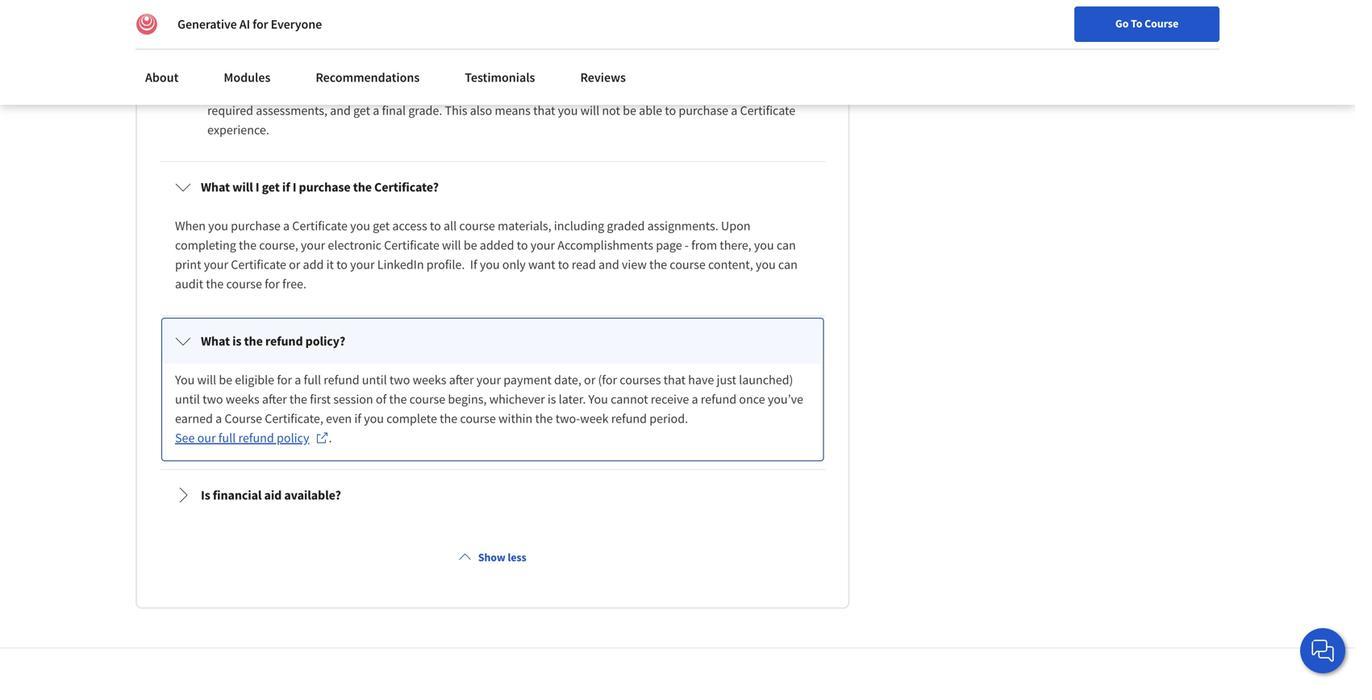 Task type: vqa. For each thing, say whether or not it's contained in the screenshot.
Reviews
yes



Task type: locate. For each thing, give the bounding box(es) containing it.
0 vertical spatial may
[[269, 57, 292, 73]]

the
[[227, 38, 245, 54], [596, 38, 613, 54], [353, 179, 372, 195], [239, 237, 257, 253], [650, 256, 667, 273], [206, 276, 224, 292], [244, 333, 263, 349], [290, 391, 307, 407], [389, 391, 407, 407], [440, 411, 458, 427], [535, 411, 553, 427]]

the up "required"
[[207, 83, 228, 99]]

and down accomplishments
[[599, 256, 620, 273]]

may inside the course may offer 'full course, no certificate' instead. this option lets you see all course materials, submit required assessments, and get a final grade. this also means that you will not be able to purchase a certificate experience.
[[269, 83, 292, 99]]

0 horizontal spatial after
[[262, 391, 287, 407]]

two
[[390, 372, 410, 388], [203, 391, 223, 407]]

0 vertical spatial get
[[353, 102, 370, 118]]

date,
[[554, 372, 582, 388]]

1 horizontal spatial this
[[516, 83, 538, 99]]

0 vertical spatial until
[[362, 372, 387, 388]]

1 vertical spatial graded
[[607, 218, 645, 234]]

1 horizontal spatial after
[[422, 38, 447, 54]]

materials, down aid.
[[698, 83, 752, 99]]

to inside button
[[1131, 16, 1143, 31]]

within
[[499, 411, 533, 427]]

1 horizontal spatial i
[[293, 179, 296, 195]]

audit inside when you purchase a certificate you get access to all course materials, including graded assignments. upon completing the course, your electronic certificate will be added to your accomplishments page - from there, you can print your certificate or add it to your linkedin profile.  if you only want to read and view the course content, you can audit the course for free.
[[175, 276, 203, 292]]

if up course,
[[282, 179, 290, 195]]

financial
[[664, 57, 714, 73]]

1 horizontal spatial free.
[[375, 18, 399, 35]]

can
[[454, 57, 473, 73], [777, 237, 796, 253], [779, 256, 798, 273]]

1 vertical spatial assignments
[[495, 18, 563, 35]]

audit
[[684, 0, 712, 15], [616, 38, 644, 54], [359, 57, 388, 73], [175, 276, 203, 292]]

0 vertical spatial all
[[644, 83, 657, 99]]

0 horizontal spatial certificate,
[[265, 411, 323, 427]]

is inside dropdown button
[[232, 333, 242, 349]]

a up course,
[[283, 218, 290, 234]]

0 vertical spatial course
[[1145, 16, 1179, 31]]

a right take
[[623, 0, 630, 15]]

1 horizontal spatial graded
[[607, 218, 645, 234]]

1 horizontal spatial able
[[639, 102, 663, 118]]

0 horizontal spatial graded
[[455, 18, 492, 35]]

if up free
[[511, 38, 518, 54]]

and up everyone
[[273, 0, 293, 15]]

english
[[1046, 18, 1085, 34]]

courses
[[620, 372, 661, 388]]

show notifications image
[[1138, 20, 1157, 40]]

0 vertical spatial materials,
[[698, 83, 752, 99]]

0 vertical spatial graded
[[455, 18, 492, 35]]

1 vertical spatial that
[[664, 372, 686, 388]]

0 horizontal spatial not
[[295, 57, 313, 73]]

1 vertical spatial weeks
[[226, 391, 260, 407]]

1 horizontal spatial see
[[575, 38, 593, 54]]

1 horizontal spatial you
[[431, 57, 451, 73]]

you
[[575, 0, 595, 15], [751, 0, 771, 15], [700, 18, 720, 35], [521, 38, 541, 54], [601, 83, 621, 99], [558, 102, 578, 118], [208, 218, 228, 234], [350, 218, 370, 234], [754, 237, 774, 253], [480, 256, 500, 273], [756, 256, 776, 273], [364, 411, 384, 427]]

the down earn
[[596, 38, 613, 54]]

1 vertical spatial what
[[201, 333, 230, 349]]

certificate down course,
[[231, 256, 286, 273]]

i up course,
[[293, 179, 296, 195]]

need
[[744, 18, 771, 35]]

will inside when you purchase a certificate you get access to all course materials, including graded assignments. upon completing the course, your electronic certificate will be added to your accomplishments page - from there, you can print your certificate or add it to your linkedin profile.  if you only want to read and view the course content, you can audit the course for free.
[[442, 237, 461, 253]]

weeks
[[413, 372, 447, 388], [226, 391, 260, 407]]

0 vertical spatial what
[[201, 179, 230, 195]]

1 vertical spatial access
[[392, 218, 427, 234]]

access
[[417, 18, 452, 35], [392, 218, 427, 234]]

if inside dropdown button
[[282, 179, 290, 195]]

0 vertical spatial of
[[486, 0, 497, 15]]

0 vertical spatial able
[[175, 18, 198, 35]]

course right go
[[1145, 16, 1179, 31]]

1 horizontal spatial not
[[602, 102, 621, 118]]

2 i from the left
[[293, 179, 296, 195]]

be inside the course may offer 'full course, no certificate' instead. this option lets you see all course materials, submit required assessments, and get a final grade. this also means that you will not be able to purchase a certificate experience.
[[623, 102, 637, 118]]

what
[[201, 179, 230, 195], [201, 333, 230, 349]]

0 vertical spatial if
[[282, 179, 290, 195]]

2 horizontal spatial if
[[565, 0, 572, 15]]

0 horizontal spatial full
[[218, 430, 236, 446]]

1 horizontal spatial to
[[1131, 16, 1143, 31]]

for inside when you purchase a certificate you get access to all course materials, including graded assignments. upon completing the course, your electronic certificate will be added to your accomplishments page - from there, you can print your certificate or add it to your linkedin profile.  if you only want to read and view the course content, you can audit the course for free.
[[265, 276, 280, 292]]

0 horizontal spatial you
[[175, 372, 195, 388]]

read
[[572, 256, 596, 273]]

to up only
[[517, 237, 528, 253]]

0 horizontal spatial see
[[215, 18, 233, 35]]

1 horizontal spatial all
[[644, 83, 657, 99]]

aid.
[[716, 57, 737, 73]]

generative ai for everyone
[[178, 16, 322, 32]]

0 vertical spatial that
[[533, 102, 556, 118]]

you up earned
[[175, 372, 195, 388]]

you inside you will be eligible for a full refund until two weeks after your payment date, or (for courses that have just launched) until two weeks after the first session of the course begins, whichever is later. you cannot receive a refund once you've earned a course certificate, even if you complete the course within the two-week refund period.
[[364, 411, 384, 427]]

1 may from the top
[[269, 57, 292, 73]]

certificate?
[[374, 179, 439, 195]]

1 vertical spatial materials,
[[498, 218, 552, 234]]

if inside you will be eligible for a full refund until two weeks after your payment date, or (for courses that have just launched) until two weeks after the first session of the course begins, whichever is later. you cannot receive a refund once you've earned a course certificate, even if you complete the course within the two-week refund period.
[[355, 411, 362, 427]]

0 horizontal spatial able
[[175, 18, 198, 35]]

purchase up course,
[[231, 218, 281, 234]]

purchase inside dropdown button
[[299, 179, 351, 195]]

will
[[774, 0, 793, 15], [722, 18, 741, 35], [581, 102, 600, 118], [232, 179, 253, 195], [442, 237, 461, 253], [197, 372, 216, 388]]

once
[[739, 391, 766, 407]]

0 horizontal spatial materials,
[[498, 218, 552, 234]]

certificate down the submit
[[740, 102, 796, 118]]

what inside dropdown button
[[201, 333, 230, 349]]

see down the apply
[[623, 83, 642, 99]]

two up complete
[[390, 372, 410, 388]]

1 horizontal spatial of
[[486, 0, 497, 15]]

certificate inside the course may offer 'full course, no certificate' instead. this option lets you see all course materials, submit required assessments, and get a final grade. this also means that you will not be able to purchase a certificate experience.
[[740, 102, 796, 118]]

0 horizontal spatial this
[[445, 102, 468, 118]]

0 horizontal spatial assignments
[[296, 0, 364, 15]]

see up the instead, on the top left of the page
[[575, 38, 593, 54]]

and inside when you purchase a certificate you get access to all course materials, including graded assignments. upon completing the course, your electronic certificate will be added to your accomplishments page - from there, you can print your certificate or add it to your linkedin profile.  if you only want to read and view the course content, you can audit the course for free.
[[599, 256, 620, 273]]

not inside the course may offer 'full course, no certificate' instead. this option lets you see all course materials, submit required assessments, and get a final grade. this also means that you will not be able to purchase a certificate experience.
[[602, 102, 621, 118]]

a
[[623, 0, 630, 15], [629, 18, 636, 35], [493, 57, 500, 73], [373, 102, 380, 118], [731, 102, 738, 118], [283, 218, 290, 234], [295, 372, 301, 388], [692, 391, 698, 407], [216, 411, 222, 427]]

access
[[175, 0, 211, 15]]

be left eligible
[[219, 372, 232, 388]]

if right profile.
[[470, 256, 477, 273]]

0 horizontal spatial get
[[262, 179, 280, 195]]

begins,
[[448, 391, 487, 407]]

graded
[[455, 18, 492, 35], [607, 218, 645, 234]]

0 vertical spatial if
[[565, 0, 572, 15]]

show
[[478, 550, 506, 565]]

option:
[[647, 38, 686, 54]]

from
[[692, 237, 717, 253]]

to right go
[[1131, 16, 1143, 31]]

or
[[408, 38, 420, 54], [600, 57, 611, 73], [289, 256, 300, 273], [584, 372, 596, 388]]

can right there,
[[777, 237, 796, 253]]

is inside you will be eligible for a full refund until two weeks after your payment date, or (for courses that have just launched) until two weeks after the first session of the course begins, whichever is later. you cannot receive a refund once you've earned a course certificate, even if you complete the course within the two-week refund period.
[[548, 391, 556, 407]]

grade.
[[409, 102, 443, 118]]

0 horizontal spatial if
[[470, 256, 477, 273]]

certificate'
[[409, 83, 468, 99]]

you up the trial on the left top of the page
[[521, 38, 541, 54]]

about
[[145, 69, 179, 86]]

will inside what will i get if i purchase the certificate? dropdown button
[[232, 179, 253, 195]]

eligible
[[235, 372, 274, 388]]

1 horizontal spatial if
[[355, 411, 362, 427]]

this up means
[[516, 83, 538, 99]]

1 vertical spatial this
[[445, 102, 468, 118]]

0 horizontal spatial two
[[203, 391, 223, 407]]

0 vertical spatial assignments
[[296, 0, 364, 15]]

2 horizontal spatial you
[[589, 391, 608, 407]]

the inside the course may offer 'full course, no certificate' instead. this option lets you see all course materials, submit required assessments, and get a final grade. this also means that you will not be able to purchase a certificate experience.
[[207, 83, 228, 99]]

certificate, inside access to lectures and assignments depends on your type of enrollment. if you take a course in audit mode, you will be able to see most course materials for free. to access graded assignments and to earn a certificate, you will need to purchase the certificate experience, during or after your audit. if you don't see the audit option:
[[639, 18, 697, 35]]

2 vertical spatial you
[[589, 391, 608, 407]]

0 horizontal spatial to
[[401, 18, 414, 35]]

audit right an
[[359, 57, 388, 73]]

or inside when you purchase a certificate you get access to all course materials, including graded assignments. upon completing the course, your electronic certificate will be added to your accomplishments page - from there, you can print your certificate or add it to your linkedin profile.  if you only want to read and view the course content, you can audit the course for free.
[[289, 256, 300, 273]]

after up begins,
[[449, 372, 474, 388]]

this left the also
[[445, 102, 468, 118]]

add
[[303, 256, 324, 273]]

instead.
[[471, 83, 513, 99]]

assignments up the materials
[[296, 0, 364, 15]]

0 horizontal spatial free.
[[282, 276, 307, 292]]

1 vertical spatial get
[[262, 179, 280, 195]]

earned
[[175, 411, 213, 427]]

refund inside dropdown button
[[265, 333, 303, 349]]

2 what from the top
[[201, 333, 230, 349]]

1 vertical spatial certificate,
[[265, 411, 323, 427]]

period.
[[650, 411, 688, 427]]

be
[[796, 0, 809, 15], [623, 102, 637, 118], [464, 237, 477, 253], [219, 372, 232, 388]]

2 the from the top
[[207, 83, 228, 99]]

course inside button
[[1145, 16, 1179, 31]]

the for the course may offer 'full course, no certificate' instead. this option lets you see all course materials, submit required assessments, and get a final grade. this also means that you will not be able to purchase a certificate experience.
[[207, 83, 228, 99]]

2 may from the top
[[269, 83, 292, 99]]

course up see our full refund policy
[[225, 411, 262, 427]]

aid
[[264, 487, 282, 503]]

to inside the course may offer 'full course, no certificate' instead. this option lets you see all course materials, submit required assessments, and get a final grade. this also means that you will not be able to purchase a certificate experience.
[[665, 102, 676, 118]]

0 vertical spatial the
[[207, 57, 228, 73]]

graded up accomplishments
[[607, 218, 645, 234]]

purchase inside the course may offer 'full course, no certificate' instead. this option lets you see all course materials, submit required assessments, and get a final grade. this also means that you will not be able to purchase a certificate experience.
[[679, 102, 729, 118]]

until up session
[[362, 372, 387, 388]]

1 vertical spatial the
[[207, 83, 228, 99]]

if
[[565, 0, 572, 15], [511, 38, 518, 54], [470, 256, 477, 273]]

audit up the apply
[[616, 38, 644, 54]]

access inside access to lectures and assignments depends on your type of enrollment. if you take a course in audit mode, you will be able to see most course materials for free. to access graded assignments and to earn a certificate, you will need to purchase the certificate experience, during or after your audit. if you don't see the audit option:
[[417, 18, 452, 35]]

to right the need
[[774, 18, 785, 35]]

two-
[[556, 411, 580, 427]]

free. down depends in the left top of the page
[[375, 18, 399, 35]]

of inside you will be eligible for a full refund until two weeks after your payment date, or (for courses that have just launched) until two weeks after the first session of the course begins, whichever is later. you cannot receive a refund once you've earned a course certificate, even if you complete the course within the two-week refund period.
[[376, 391, 387, 407]]

full
[[304, 372, 321, 388], [218, 430, 236, 446]]

access inside when you purchase a certificate you get access to all course materials, including graded assignments. upon completing the course, your electronic certificate will be added to your accomplishments page - from there, you can print your certificate or add it to your linkedin profile.  if you only want to read and view the course content, you can audit the course for free.
[[392, 218, 427, 234]]

you will be eligible for a full refund until two weeks after your payment date, or (for courses that have just launched) until two weeks after the first session of the course begins, whichever is later. you cannot receive a refund once you've earned a course certificate, even if you complete the course within the two-week refund period.
[[175, 372, 806, 427]]

access down the on at the left of page
[[417, 18, 452, 35]]

what for what is the refund policy?
[[201, 333, 230, 349]]

0 horizontal spatial is
[[232, 333, 242, 349]]

weeks up complete
[[413, 372, 447, 388]]

only
[[503, 256, 526, 273]]

materials, inside when you purchase a certificate you get access to all course materials, including graded assignments. upon completing the course, your electronic certificate will be added to your accomplishments page - from there, you can print your certificate or add it to your linkedin profile.  if you only want to read and view the course content, you can audit the course for free.
[[498, 218, 552, 234]]

later.
[[559, 391, 586, 407]]

access down certificate?
[[392, 218, 427, 234]]

0 horizontal spatial that
[[533, 102, 556, 118]]

all inside the course may offer 'full course, no certificate' instead. this option lets you see all course materials, submit required assessments, and get a final grade. this also means that you will not be able to purchase a certificate experience.
[[644, 83, 657, 99]]

purchase down financial
[[679, 102, 729, 118]]

able inside the course may offer 'full course, no certificate' instead. this option lets you see all course materials, submit required assessments, and get a final grade. this also means that you will not be able to purchase a certificate experience.
[[639, 102, 663, 118]]

be down 'reviews' at left top
[[623, 102, 637, 118]]

1 vertical spatial all
[[444, 218, 457, 234]]

added
[[480, 237, 514, 253]]

for
[[253, 16, 268, 32], [357, 18, 372, 35], [647, 57, 662, 73], [265, 276, 280, 292], [277, 372, 292, 388]]

a inside when you purchase a certificate you get access to all course materials, including graded assignments. upon completing the course, your electronic certificate will be added to your accomplishments page - from there, you can print your certificate or add it to your linkedin profile.  if you only want to read and view the course content, you can audit the course for free.
[[283, 218, 290, 234]]

None search field
[[230, 10, 617, 42]]

go to course
[[1116, 16, 1179, 31]]

will inside the course may offer 'full course, no certificate' instead. this option lets you see all course materials, submit required assessments, and get a final grade. this also means that you will not be able to purchase a certificate experience.
[[581, 102, 600, 118]]

certificate down what will i get if i purchase the certificate?
[[292, 218, 348, 234]]

2 vertical spatial if
[[470, 256, 477, 273]]

1 horizontal spatial if
[[511, 38, 518, 54]]

1 vertical spatial not
[[602, 102, 621, 118]]

refund left policy
[[238, 430, 274, 446]]

0 horizontal spatial course
[[225, 411, 262, 427]]

launched)
[[739, 372, 794, 388]]

linkedin
[[377, 256, 424, 273]]

audit down print
[[175, 276, 203, 292]]

graded inside access to lectures and assignments depends on your type of enrollment. if you take a course in audit mode, you will be able to see most course materials for free. to access graded assignments and to earn a certificate, you will need to purchase the certificate experience, during or after your audit. if you don't see the audit option:
[[455, 18, 492, 35]]

able down the apply
[[639, 102, 663, 118]]

i down experience.
[[256, 179, 259, 195]]

0 vertical spatial weeks
[[413, 372, 447, 388]]

first
[[310, 391, 331, 407]]

0 vertical spatial is
[[232, 333, 242, 349]]

0 horizontal spatial if
[[282, 179, 290, 195]]

1 horizontal spatial course
[[1145, 16, 1179, 31]]

to down depends in the left top of the page
[[401, 18, 414, 35]]

1 horizontal spatial that
[[664, 372, 686, 388]]

graded down type
[[455, 18, 492, 35]]

will up earned
[[197, 372, 216, 388]]

may
[[269, 57, 292, 73], [269, 83, 292, 99]]

if right even
[[355, 411, 362, 427]]

trial
[[528, 57, 552, 73]]

the for the course may not offer an audit option. you can try a free trial instead, or apply for financial aid.
[[207, 57, 228, 73]]

1 horizontal spatial get
[[353, 102, 370, 118]]

0 horizontal spatial i
[[256, 179, 259, 195]]

course
[[1145, 16, 1179, 31], [225, 411, 262, 427]]

what inside what will i get if i purchase the certificate? dropdown button
[[201, 179, 230, 195]]

get inside dropdown button
[[262, 179, 280, 195]]

1 horizontal spatial assignments
[[495, 18, 563, 35]]

0 vertical spatial two
[[390, 372, 410, 388]]

2 vertical spatial see
[[623, 83, 642, 99]]

for inside you will be eligible for a full refund until two weeks after your payment date, or (for courses that have just launched) until two weeks after the first session of the course begins, whichever is later. you cannot receive a refund once you've earned a course certificate, even if you complete the course within the two-week refund period.
[[277, 372, 292, 388]]

see left the ai
[[215, 18, 233, 35]]

1 horizontal spatial two
[[390, 372, 410, 388]]

about link
[[136, 60, 188, 95]]

certificate, inside you will be eligible for a full refund until two weeks after your payment date, or (for courses that have just launched) until two weeks after the first session of the course begins, whichever is later. you cannot receive a refund once you've earned a course certificate, even if you complete the course within the two-week refund period.
[[265, 411, 323, 427]]

0 vertical spatial you
[[431, 57, 451, 73]]

0 horizontal spatial of
[[376, 391, 387, 407]]

will inside you will be eligible for a full refund until two weeks after your payment date, or (for courses that have just launched) until two weeks after the first session of the course begins, whichever is later. you cannot receive a refund once you've earned a course certificate, even if you complete the course within the two-week refund period.
[[197, 372, 216, 388]]

will up profile.
[[442, 237, 461, 253]]

that inside the course may offer 'full course, no certificate' instead. this option lets you see all course materials, submit required assessments, and get a final grade. this also means that you will not be able to purchase a certificate experience.
[[533, 102, 556, 118]]

of right session
[[376, 391, 387, 407]]

of
[[486, 0, 497, 15], [376, 391, 387, 407]]

1 the from the top
[[207, 57, 228, 73]]

1 horizontal spatial is
[[548, 391, 556, 407]]

to down financial
[[665, 102, 676, 118]]

the course may offer 'full course, no certificate' instead. this option lets you see all course materials, submit required assessments, and get a final grade. this also means that you will not be able to purchase a certificate experience.
[[207, 83, 798, 138]]

i
[[256, 179, 259, 195], [293, 179, 296, 195]]

two up earned
[[203, 391, 223, 407]]

get inside the course may offer 'full course, no certificate' instead. this option lets you see all course materials, submit required assessments, and get a final grade. this also means that you will not be able to purchase a certificate experience.
[[353, 102, 370, 118]]

offer down experience,
[[315, 57, 341, 73]]

your up the course may not offer an audit option. you can try a free trial instead, or apply for financial aid.
[[450, 38, 474, 54]]

if inside when you purchase a certificate you get access to all course materials, including graded assignments. upon completing the course, your electronic certificate will be added to your accomplishments page - from there, you can print your certificate or add it to your linkedin profile.  if you only want to read and view the course content, you can audit the course for free.
[[470, 256, 477, 273]]

may up assessments,
[[269, 83, 292, 99]]

refund left policy?
[[265, 333, 303, 349]]

full right our
[[218, 430, 236, 446]]

you down session
[[364, 411, 384, 427]]

final
[[382, 102, 406, 118]]

purchase up "electronic"
[[299, 179, 351, 195]]

free.
[[375, 18, 399, 35], [282, 276, 307, 292]]

free. inside when you purchase a certificate you get access to all course materials, including graded assignments. upon completing the course, your electronic certificate will be added to your accomplishments page - from there, you can print your certificate or add it to your linkedin profile.  if you only want to read and view the course content, you can audit the course for free.
[[282, 276, 307, 292]]

1 vertical spatial offer
[[295, 83, 320, 99]]

is up eligible
[[232, 333, 242, 349]]

content,
[[708, 256, 753, 273]]

all
[[644, 83, 657, 99], [444, 218, 457, 234]]

until up earned
[[175, 391, 200, 407]]

1 vertical spatial see
[[575, 38, 593, 54]]

you down option
[[558, 102, 578, 118]]

be left added
[[464, 237, 477, 253]]

1 vertical spatial free.
[[282, 276, 307, 292]]

may down everyone
[[269, 57, 292, 73]]

or left add
[[289, 256, 300, 273]]

your up add
[[301, 237, 325, 253]]

course inside you will be eligible for a full refund until two weeks after your payment date, or (for courses that have just launched) until two weeks after the first session of the course begins, whichever is later. you cannot receive a refund once you've earned a course certificate, even if you complete the course within the two-week refund period.
[[225, 411, 262, 427]]

see
[[215, 18, 233, 35], [575, 38, 593, 54], [623, 83, 642, 99]]

1 vertical spatial of
[[376, 391, 387, 407]]

all up profile.
[[444, 218, 457, 234]]

get down course,
[[353, 102, 370, 118]]

your inside you will be eligible for a full refund until two weeks after your payment date, or (for courses that have just launched) until two weeks after the first session of the course begins, whichever is later. you cannot receive a refund once you've earned a course certificate, even if you complete the course within the two-week refund period.
[[477, 372, 501, 388]]

certificate, up policy
[[265, 411, 323, 427]]

1 what from the top
[[201, 179, 230, 195]]

for inside access to lectures and assignments depends on your type of enrollment. if you take a course in audit mode, you will be able to see most course materials for free. to access graded assignments and to earn a certificate, you will need to purchase the certificate experience, during or after your audit. if you don't see the audit option:
[[357, 18, 372, 35]]

this
[[516, 83, 538, 99], [445, 102, 468, 118]]

can left try
[[454, 57, 473, 73]]

1 vertical spatial is
[[548, 391, 556, 407]]

see our full refund policy link
[[175, 428, 329, 448]]

when you purchase a certificate you get access to all course materials, including graded assignments. upon completing the course, your electronic certificate will be added to your accomplishments page - from there, you can print your certificate or add it to your linkedin profile.  if you only want to read and view the course content, you can audit the course for free.
[[175, 218, 801, 292]]

able down "access"
[[175, 18, 198, 35]]

receive
[[651, 391, 689, 407]]

refund
[[265, 333, 303, 349], [324, 372, 360, 388], [701, 391, 737, 407], [611, 411, 647, 427], [238, 430, 274, 446]]

materials,
[[698, 83, 752, 99], [498, 218, 552, 234]]

that
[[533, 102, 556, 118], [664, 372, 686, 388]]

1 horizontal spatial certificate,
[[639, 18, 697, 35]]

after down eligible
[[262, 391, 287, 407]]

certificate inside access to lectures and assignments depends on your type of enrollment. if you take a course in audit mode, you will be able to see most course materials for free. to access graded assignments and to earn a certificate, you will need to purchase the certificate experience, during or after your audit. if you don't see the audit option:
[[248, 38, 303, 54]]

you right lets
[[601, 83, 621, 99]]

financial
[[213, 487, 262, 503]]

course up complete
[[410, 391, 446, 407]]

free. inside access to lectures and assignments depends on your type of enrollment. if you take a course in audit mode, you will be able to see most course materials for free. to access graded assignments and to earn a certificate, you will need to purchase the certificate experience, during or after your audit. if you don't see the audit option:
[[375, 18, 399, 35]]

see our full refund policy
[[175, 430, 309, 446]]

1 vertical spatial may
[[269, 83, 292, 99]]

0 vertical spatial free.
[[375, 18, 399, 35]]

1 horizontal spatial materials,
[[698, 83, 752, 99]]

'full
[[322, 83, 345, 99]]

is left later.
[[548, 391, 556, 407]]

course
[[632, 0, 668, 15], [265, 18, 301, 35], [230, 57, 266, 73], [230, 83, 266, 99], [660, 83, 696, 99], [459, 218, 495, 234], [670, 256, 706, 273], [226, 276, 262, 292], [410, 391, 446, 407], [460, 411, 496, 427]]

your down "electronic"
[[350, 256, 375, 273]]

will down experience.
[[232, 179, 253, 195]]

materials, inside the course may offer 'full course, no certificate' instead. this option lets you see all course materials, submit required assessments, and get a final grade. this also means that you will not be able to purchase a certificate experience.
[[698, 83, 752, 99]]

depends
[[366, 0, 413, 15]]

the up eligible
[[244, 333, 263, 349]]

2 vertical spatial get
[[373, 218, 390, 234]]

1 vertical spatial if
[[355, 411, 362, 427]]

less
[[508, 550, 527, 565]]

enrollment.
[[499, 0, 563, 15]]

week
[[580, 411, 609, 427]]



Task type: describe. For each thing, give the bounding box(es) containing it.
course down begins,
[[460, 411, 496, 427]]

to down "access"
[[201, 18, 212, 35]]

what is the refund policy? button
[[162, 319, 823, 364]]

offer inside the course may offer 'full course, no certificate' instead. this option lets you see all course materials, submit required assessments, and get a final grade. this also means that you will not be able to purchase a certificate experience.
[[295, 83, 320, 99]]

what for what will i get if i purchase the certificate?
[[201, 179, 230, 195]]

submit
[[755, 83, 792, 99]]

see inside the course may offer 'full course, no certificate' instead. this option lets you see all course materials, submit required assessments, and get a final grade. this also means that you will not be able to purchase a certificate experience.
[[623, 83, 642, 99]]

for down the option:
[[647, 57, 662, 73]]

everyone
[[271, 16, 322, 32]]

is
[[201, 487, 210, 503]]

1 vertical spatial two
[[203, 391, 223, 407]]

0 horizontal spatial weeks
[[226, 391, 260, 407]]

1 vertical spatial can
[[777, 237, 796, 253]]

policy?
[[306, 333, 346, 349]]

policy
[[277, 430, 309, 446]]

english button
[[1017, 0, 1114, 52]]

modules
[[224, 69, 271, 86]]

or left the apply
[[600, 57, 611, 73]]

may for offer
[[269, 83, 292, 99]]

refund up session
[[324, 372, 360, 388]]

view
[[622, 256, 647, 273]]

you up "electronic"
[[350, 218, 370, 234]]

cannot
[[611, 391, 648, 407]]

deeplearning.ai image
[[136, 13, 158, 36]]

full inside you will be eligible for a full refund until two weeks after your payment date, or (for courses that have just launched) until two weeks after the first session of the course begins, whichever is later. you cannot receive a refund once you've earned a course certificate, even if you complete the course within the two-week refund period.
[[304, 372, 321, 388]]

try
[[476, 57, 491, 73]]

a down have
[[692, 391, 698, 407]]

a left final
[[373, 102, 380, 118]]

audit right in
[[684, 0, 712, 15]]

most
[[236, 18, 263, 35]]

reviews
[[581, 69, 626, 86]]

session
[[333, 391, 373, 407]]

whichever
[[490, 391, 545, 407]]

take
[[597, 0, 621, 15]]

the down page
[[650, 256, 667, 273]]

1 vertical spatial after
[[449, 372, 474, 388]]

be inside you will be eligible for a full refund until two weeks after your payment date, or (for courses that have just launched) until two weeks after the first session of the course begins, whichever is later. you cannot receive a refund once you've earned a course certificate, even if you complete the course within the two-week refund period.
[[219, 372, 232, 388]]

materials
[[304, 18, 354, 35]]

1 vertical spatial until
[[175, 391, 200, 407]]

be inside access to lectures and assignments depends on your type of enrollment. if you take a course in audit mode, you will be able to see most course materials for free. to access graded assignments and to earn a certificate, you will need to purchase the certificate experience, during or after your audit. if you don't see the audit option:
[[796, 0, 809, 15]]

will right mode,
[[774, 0, 793, 15]]

also
[[470, 102, 492, 118]]

the up complete
[[389, 391, 407, 407]]

2 vertical spatial can
[[779, 256, 798, 273]]

experience,
[[306, 38, 368, 54]]

course,
[[348, 83, 389, 99]]

required
[[207, 102, 253, 118]]

be inside when you purchase a certificate you get access to all course materials, including graded assignments. upon completing the course, your electronic certificate will be added to your accomplishments page - from there, you can print your certificate or add it to your linkedin profile.  if you only want to read and view the course content, you can audit the course for free.
[[464, 237, 477, 253]]

your right the on at the left of page
[[432, 0, 457, 15]]

chat with us image
[[1311, 638, 1336, 664]]

or inside access to lectures and assignments depends on your type of enrollment. if you take a course in audit mode, you will be able to see most course materials for free. to access graded assignments and to earn a certificate, you will need to purchase the certificate experience, during or after your audit. if you don't see the audit option:
[[408, 38, 420, 54]]

just
[[717, 372, 737, 388]]

it
[[326, 256, 334, 273]]

payment
[[504, 372, 552, 388]]

1 vertical spatial full
[[218, 430, 236, 446]]

to up profile.
[[430, 218, 441, 234]]

course left in
[[632, 0, 668, 15]]

you up the need
[[751, 0, 771, 15]]

mode,
[[714, 0, 749, 15]]

course up added
[[459, 218, 495, 234]]

all inside when you purchase a certificate you get access to all course materials, including graded assignments. upon completing the course, your electronic certificate will be added to your accomplishments page - from there, you can print your certificate or add it to your linkedin profile.  if you only want to read and view the course content, you can audit the course for free.
[[444, 218, 457, 234]]

see
[[175, 430, 195, 446]]

reviews link
[[571, 60, 636, 95]]

profile.
[[427, 256, 465, 273]]

1 vertical spatial if
[[511, 38, 518, 54]]

your up want
[[531, 237, 555, 253]]

access to lectures and assignments depends on your type of enrollment. if you take a course in audit mode, you will be able to see most course materials for free. to access graded assignments and to earn a certificate, you will need to purchase the certificate experience, during or after your audit. if you don't see the audit option:
[[175, 0, 812, 54]]

testimonials link
[[455, 60, 545, 95]]

option.
[[390, 57, 429, 73]]

the left course,
[[239, 237, 257, 253]]

an
[[343, 57, 357, 73]]

in
[[671, 0, 681, 15]]

audit.
[[477, 38, 509, 54]]

you right there,
[[754, 237, 774, 253]]

you right "content,"
[[756, 256, 776, 273]]

course down financial
[[660, 83, 696, 99]]

course right most
[[265, 18, 301, 35]]

a right earn
[[629, 18, 636, 35]]

the down most
[[227, 38, 245, 54]]

the left first
[[290, 391, 307, 407]]

may for not
[[269, 57, 292, 73]]

to right it
[[337, 256, 348, 273]]

and inside the course may offer 'full course, no certificate' instead. this option lets you see all course materials, submit required assessments, and get a final grade. this also means that you will not be able to purchase a certificate experience.
[[330, 102, 351, 118]]

apply
[[614, 57, 644, 73]]

print
[[175, 256, 201, 273]]

course up "required"
[[230, 83, 266, 99]]

that inside you will be eligible for a full refund until two weeks after your payment date, or (for courses that have just launched) until two weeks after the first session of the course begins, whichever is later. you cannot receive a refund once you've earned a course certificate, even if you complete the course within the two-week refund period.
[[664, 372, 686, 388]]

.
[[329, 430, 332, 446]]

0 vertical spatial not
[[295, 57, 313, 73]]

testimonials
[[465, 69, 535, 86]]

available?
[[284, 487, 341, 503]]

will down mode,
[[722, 18, 741, 35]]

the left two- at the bottom
[[535, 411, 553, 427]]

2 vertical spatial after
[[262, 391, 287, 407]]

course down -
[[670, 256, 706, 273]]

to left earn
[[589, 18, 600, 35]]

to up generative
[[213, 0, 224, 15]]

what will i get if i purchase the certificate? button
[[162, 164, 823, 210]]

option
[[541, 83, 576, 99]]

1 i from the left
[[256, 179, 259, 195]]

get inside when you purchase a certificate you get access to all course materials, including graded assignments. upon completing the course, your electronic certificate will be added to your accomplishments page - from there, you can print your certificate or add it to your linkedin profile.  if you only want to read and view the course content, you can audit the course for free.
[[373, 218, 390, 234]]

a down aid.
[[731, 102, 738, 118]]

course down most
[[230, 57, 266, 73]]

1 vertical spatial you
[[175, 372, 195, 388]]

earn
[[603, 18, 627, 35]]

course down course,
[[226, 276, 262, 292]]

means
[[495, 102, 531, 118]]

free
[[502, 57, 526, 73]]

graded inside when you purchase a certificate you get access to all course materials, including graded assignments. upon completing the course, your electronic certificate will be added to your accomplishments page - from there, you can print your certificate or add it to your linkedin profile.  if you only want to read and view the course content, you can audit the course for free.
[[607, 218, 645, 234]]

ai
[[239, 16, 250, 32]]

complete
[[387, 411, 437, 427]]

the down begins,
[[440, 411, 458, 427]]

refund down cannot
[[611, 411, 647, 427]]

page
[[656, 237, 682, 253]]

type
[[459, 0, 483, 15]]

to left read
[[558, 256, 569, 273]]

a right try
[[493, 57, 500, 73]]

you've
[[768, 391, 804, 407]]

your down completing
[[204, 256, 228, 273]]

experience.
[[207, 122, 269, 138]]

after inside access to lectures and assignments depends on your type of enrollment. if you take a course in audit mode, you will be able to see most course materials for free. to access graded assignments and to earn a certificate, you will need to purchase the certificate experience, during or after your audit. if you don't see the audit option:
[[422, 38, 447, 54]]

or inside you will be eligible for a full refund until two weeks after your payment date, or (for courses that have just launched) until two weeks after the first session of the course begins, whichever is later. you cannot receive a refund once you've earned a course certificate, even if you complete the course within the two-week refund period.
[[584, 372, 596, 388]]

there,
[[720, 237, 752, 253]]

a right eligible
[[295, 372, 301, 388]]

0 vertical spatial see
[[215, 18, 233, 35]]

accomplishments
[[558, 237, 654, 253]]

the down completing
[[206, 276, 224, 292]]

a up our
[[216, 411, 222, 427]]

during
[[370, 38, 406, 54]]

go
[[1116, 16, 1129, 31]]

of inside access to lectures and assignments depends on your type of enrollment. if you take a course in audit mode, you will be able to see most course materials for free. to access graded assignments and to earn a certificate, you will need to purchase the certificate experience, during or after your audit. if you don't see the audit option:
[[486, 0, 497, 15]]

(for
[[598, 372, 617, 388]]

0 vertical spatial offer
[[315, 57, 341, 73]]

lets
[[579, 83, 598, 99]]

including
[[554, 218, 605, 234]]

0 vertical spatial this
[[516, 83, 538, 99]]

go to course button
[[1075, 6, 1220, 42]]

you left take
[[575, 0, 595, 15]]

the left certificate?
[[353, 179, 372, 195]]

instead,
[[555, 57, 597, 73]]

upon
[[721, 218, 751, 234]]

assignments.
[[648, 218, 719, 234]]

the course may not offer an audit option. you can try a free trial instead, or apply for financial aid.
[[207, 57, 737, 73]]

and up don't
[[566, 18, 586, 35]]

you up completing
[[208, 218, 228, 234]]

for right the ai
[[253, 16, 268, 32]]

is financial aid available? button
[[162, 473, 823, 518]]

0 vertical spatial can
[[454, 57, 473, 73]]

to inside access to lectures and assignments depends on your type of enrollment. if you take a course in audit mode, you will be able to see most course materials for free. to access graded assignments and to earn a certificate, you will need to purchase the certificate experience, during or after your audit. if you don't see the audit option:
[[401, 18, 414, 35]]

1 horizontal spatial until
[[362, 372, 387, 388]]

when
[[175, 218, 206, 234]]

certificate up linkedin on the left top of the page
[[384, 237, 440, 253]]

purchase inside when you purchase a certificate you get access to all course materials, including graded assignments. upon completing the course, your electronic certificate will be added to your accomplishments page - from there, you can print your certificate or add it to your linkedin profile.  if you only want to read and view the course content, you can audit the course for free.
[[231, 218, 281, 234]]

you down mode,
[[700, 18, 720, 35]]

completing
[[175, 237, 236, 253]]

is financial aid available?
[[201, 487, 341, 503]]

modules link
[[214, 60, 280, 95]]

on
[[416, 0, 430, 15]]

what is the refund policy?
[[201, 333, 346, 349]]

able inside access to lectures and assignments depends on your type of enrollment. if you take a course in audit mode, you will be able to see most course materials for free. to access graded assignments and to earn a certificate, you will need to purchase the certificate experience, during or after your audit. if you don't see the audit option:
[[175, 18, 198, 35]]

even
[[326, 411, 352, 427]]

purchase inside access to lectures and assignments depends on your type of enrollment. if you take a course in audit mode, you will be able to see most course materials for free. to access graded assignments and to earn a certificate, you will need to purchase the certificate experience, during or after your audit. if you don't see the audit option:
[[175, 38, 225, 54]]

refund down just
[[701, 391, 737, 407]]

recommendations
[[316, 69, 420, 86]]

opens in a new tab image
[[316, 432, 329, 445]]

you down added
[[480, 256, 500, 273]]



